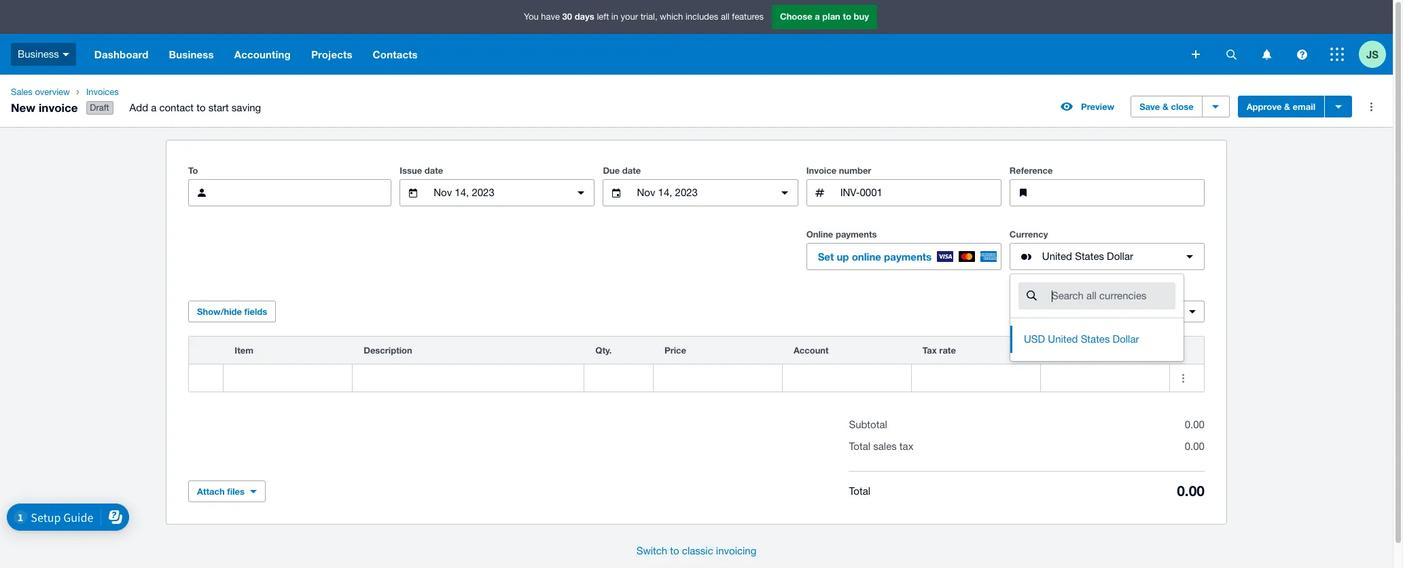 Task type: vqa. For each thing, say whether or not it's contained in the screenshot.
rightmost Date
yes



Task type: describe. For each thing, give the bounding box(es) containing it.
svg image
[[1227, 49, 1237, 59]]

0 vertical spatial payments
[[836, 229, 877, 240]]

0.00 for total sales tax
[[1185, 441, 1205, 453]]

preview button
[[1053, 96, 1123, 118]]

1 business button from the left
[[0, 34, 84, 75]]

Invoice number text field
[[839, 180, 1001, 206]]

svg image left svg icon
[[1192, 50, 1200, 58]]

saving
[[232, 102, 261, 114]]

new invoice
[[11, 100, 78, 115]]

svg image right svg icon
[[1263, 49, 1271, 59]]

contacts button
[[363, 34, 428, 75]]

invoicing
[[716, 546, 757, 557]]

to for contact
[[197, 102, 206, 114]]

payments inside popup button
[[884, 251, 932, 263]]

save & close
[[1140, 101, 1194, 112]]

issue date
[[400, 165, 443, 176]]

online
[[807, 229, 834, 240]]

Description text field
[[353, 366, 584, 392]]

close
[[1172, 101, 1194, 112]]

dollar inside group
[[1113, 334, 1140, 345]]

all
[[721, 12, 730, 22]]

item
[[235, 345, 254, 356]]

you
[[524, 12, 539, 22]]

usd united states dollar
[[1024, 334, 1140, 345]]

Due date text field
[[636, 180, 766, 206]]

2 business button from the left
[[159, 34, 224, 75]]

in
[[612, 12, 619, 22]]

your
[[621, 12, 638, 22]]

set
[[818, 251, 834, 263]]

invoice
[[39, 100, 78, 115]]

due
[[603, 165, 620, 176]]

add a contact to start saving
[[130, 102, 261, 114]]

switch to classic invoicing button
[[626, 538, 768, 566]]

Issue date text field
[[432, 180, 562, 206]]

save & close button
[[1131, 96, 1203, 118]]

plan
[[823, 11, 841, 22]]

date for issue date
[[425, 165, 443, 176]]

more line item options element
[[1170, 337, 1205, 364]]

overview
[[35, 87, 70, 97]]

amount
[[1052, 345, 1085, 356]]

projects button
[[301, 34, 363, 75]]

amounts are
[[1117, 287, 1171, 298]]

invoice number element
[[807, 180, 1002, 207]]

includes
[[686, 12, 719, 22]]

united states dollar
[[1043, 251, 1134, 262]]

approve & email button
[[1238, 96, 1325, 118]]

trial,
[[641, 12, 658, 22]]

Reference text field
[[1043, 180, 1205, 206]]

to inside switch to classic invoicing button
[[670, 546, 680, 557]]

buy
[[854, 11, 869, 22]]

switch
[[637, 546, 668, 557]]

tax
[[900, 441, 914, 453]]

projects
[[311, 48, 353, 60]]

tax rate
[[923, 345, 956, 356]]

states inside group
[[1081, 334, 1110, 345]]

Amount field
[[1041, 366, 1170, 392]]

issue
[[400, 165, 422, 176]]

online
[[852, 251, 882, 263]]

draft
[[90, 103, 109, 113]]

navigation inside banner
[[84, 34, 1183, 75]]

invoice
[[807, 165, 837, 176]]

js button
[[1360, 34, 1393, 75]]

switch to classic invoicing
[[637, 546, 757, 557]]

you have 30 days left in your trial, which includes all features
[[524, 11, 764, 22]]

united inside search all currencies 'field'
[[1048, 334, 1078, 345]]

more invoice options image
[[1358, 93, 1385, 120]]

svg image left the js
[[1331, 48, 1345, 61]]

js
[[1367, 48, 1379, 60]]

dollar inside popup button
[[1107, 251, 1134, 262]]

amounts
[[1117, 287, 1155, 298]]

left
[[597, 12, 609, 22]]

preview
[[1082, 101, 1115, 112]]

tax exclusive
[[1126, 307, 1178, 317]]

more line item options image
[[1170, 365, 1197, 392]]

tax for tax rate
[[923, 345, 937, 356]]

to
[[188, 165, 198, 176]]

contact element
[[188, 180, 392, 207]]

To text field
[[221, 180, 391, 206]]

more date options image for due date
[[771, 180, 798, 207]]

svg image up overview at the top
[[62, 53, 69, 56]]

a for plan
[[815, 11, 820, 22]]

Inventory item text field
[[224, 366, 352, 392]]

up
[[837, 251, 849, 263]]

account
[[794, 345, 829, 356]]

banner containing js
[[0, 0, 1393, 75]]

are
[[1157, 287, 1171, 298]]

united inside united states dollar popup button
[[1043, 251, 1073, 262]]

price
[[665, 345, 687, 356]]

have
[[541, 12, 560, 22]]

tax for tax exclusive
[[1126, 307, 1139, 317]]

to for plan
[[843, 11, 852, 22]]

attach files button
[[188, 481, 266, 503]]

contact
[[159, 102, 194, 114]]

currency
[[1010, 229, 1048, 240]]

exclusive
[[1142, 307, 1178, 317]]



Task type: locate. For each thing, give the bounding box(es) containing it.
& left email
[[1285, 101, 1291, 112]]

& inside "button"
[[1285, 101, 1291, 112]]

save
[[1140, 101, 1161, 112]]

set up online payments
[[818, 251, 932, 263]]

business button up sales overview
[[0, 34, 84, 75]]

0 horizontal spatial business button
[[0, 34, 84, 75]]

1 horizontal spatial tax
[[1126, 307, 1139, 317]]

to right switch
[[670, 546, 680, 557]]

accounting button
[[224, 34, 301, 75]]

show/hide
[[197, 307, 242, 318]]

features
[[732, 12, 764, 22]]

payments right online
[[884, 251, 932, 263]]

tax
[[1126, 307, 1139, 317], [923, 345, 937, 356]]

2 more date options image from the left
[[771, 180, 798, 207]]

united right usd
[[1048, 334, 1078, 345]]

30
[[563, 11, 572, 22]]

invoices
[[86, 87, 119, 97]]

1 horizontal spatial none field
[[1010, 274, 1185, 362]]

0 horizontal spatial date
[[425, 165, 443, 176]]

& for close
[[1163, 101, 1169, 112]]

due date
[[603, 165, 641, 176]]

choose a plan to buy
[[780, 11, 869, 22]]

2 vertical spatial 0.00
[[1177, 483, 1205, 500]]

business inside navigation
[[169, 48, 214, 60]]

none field search all currencies
[[1010, 274, 1185, 362]]

invoice line item list element
[[188, 337, 1205, 393]]

to left the buy
[[843, 11, 852, 22]]

business button up invoices link
[[159, 34, 224, 75]]

0 horizontal spatial a
[[151, 102, 157, 114]]

contacts
[[373, 48, 418, 60]]

1 & from the left
[[1163, 101, 1169, 112]]

dollar up amounts
[[1107, 251, 1134, 262]]

& for email
[[1285, 101, 1291, 112]]

attach
[[197, 487, 225, 498]]

none field inside invoice line item list element
[[224, 365, 352, 392]]

business button
[[0, 34, 84, 75], [159, 34, 224, 75]]

a for contact
[[151, 102, 157, 114]]

date right issue
[[425, 165, 443, 176]]

classic
[[682, 546, 714, 557]]

navigation containing dashboard
[[84, 34, 1183, 75]]

1 horizontal spatial business button
[[159, 34, 224, 75]]

dashboard
[[94, 48, 149, 60]]

sales overview
[[11, 87, 70, 97]]

reference
[[1010, 165, 1053, 176]]

banner
[[0, 0, 1393, 75]]

approve & email
[[1247, 101, 1316, 112]]

a right add
[[151, 102, 157, 114]]

1 vertical spatial none field
[[224, 365, 352, 392]]

0 vertical spatial none field
[[1010, 274, 1185, 362]]

new
[[11, 100, 35, 115]]

business up invoices link
[[169, 48, 214, 60]]

to
[[843, 11, 852, 22], [197, 102, 206, 114], [670, 546, 680, 557]]

united down currency
[[1043, 251, 1073, 262]]

sales
[[874, 441, 897, 453]]

total down total sales tax
[[849, 486, 871, 497]]

tax inside popup button
[[1126, 307, 1139, 317]]

description
[[364, 345, 412, 356]]

choose
[[780, 11, 813, 22]]

0 horizontal spatial business
[[18, 48, 59, 60]]

none field containing usd
[[1010, 274, 1185, 362]]

more date options image
[[568, 180, 595, 207], [771, 180, 798, 207]]

more date options image for issue date
[[568, 180, 595, 207]]

invoices link
[[81, 86, 272, 99]]

1 vertical spatial a
[[151, 102, 157, 114]]

to left start
[[197, 102, 206, 114]]

dashboard link
[[84, 34, 159, 75]]

tax inside invoice line item list element
[[923, 345, 937, 356]]

dollar
[[1107, 251, 1134, 262], [1113, 334, 1140, 345]]

1 vertical spatial to
[[197, 102, 206, 114]]

payments
[[836, 229, 877, 240], [884, 251, 932, 263]]

0 horizontal spatial payments
[[836, 229, 877, 240]]

qty.
[[596, 345, 612, 356]]

1 horizontal spatial payments
[[884, 251, 932, 263]]

0 horizontal spatial more date options image
[[568, 180, 595, 207]]

1 horizontal spatial a
[[815, 11, 820, 22]]

& right save
[[1163, 101, 1169, 112]]

1 vertical spatial dollar
[[1113, 334, 1140, 345]]

add
[[130, 102, 148, 114]]

svg image
[[1331, 48, 1345, 61], [1263, 49, 1271, 59], [1297, 49, 1308, 59], [1192, 50, 1200, 58], [62, 53, 69, 56]]

a inside banner
[[815, 11, 820, 22]]

0 vertical spatial tax
[[1126, 307, 1139, 317]]

dollar down tax exclusive
[[1113, 334, 1140, 345]]

states up search all currencies text box
[[1075, 251, 1105, 262]]

2 & from the left
[[1285, 101, 1291, 112]]

0 vertical spatial dollar
[[1107, 251, 1134, 262]]

Price field
[[654, 366, 782, 392]]

1 horizontal spatial date
[[623, 165, 641, 176]]

invoice number
[[807, 165, 872, 176]]

Quantity field
[[585, 366, 653, 392]]

group inside 'field'
[[1011, 275, 1184, 362]]

2 total from the top
[[849, 486, 871, 497]]

states inside united states dollar popup button
[[1075, 251, 1105, 262]]

0 vertical spatial total
[[849, 441, 871, 453]]

0 vertical spatial to
[[843, 11, 852, 22]]

svg image up email
[[1297, 49, 1308, 59]]

total for total sales tax
[[849, 441, 871, 453]]

tax exclusive button
[[1117, 301, 1205, 323]]

2 horizontal spatial to
[[843, 11, 852, 22]]

a left the plan
[[815, 11, 820, 22]]

files
[[227, 487, 245, 498]]

none field inventory item
[[224, 365, 352, 392]]

1 vertical spatial 0.00
[[1185, 441, 1205, 453]]

tax left rate
[[923, 345, 937, 356]]

0 vertical spatial a
[[815, 11, 820, 22]]

total sales tax
[[849, 441, 914, 453]]

start
[[208, 102, 229, 114]]

date for due date
[[623, 165, 641, 176]]

total for total
[[849, 486, 871, 497]]

date right due
[[623, 165, 641, 176]]

0.00
[[1185, 419, 1205, 431], [1185, 441, 1205, 453], [1177, 483, 1205, 500]]

2 vertical spatial to
[[670, 546, 680, 557]]

0 vertical spatial 0.00
[[1185, 419, 1205, 431]]

days
[[575, 11, 595, 22]]

1 horizontal spatial business
[[169, 48, 214, 60]]

tax down amounts
[[1126, 307, 1139, 317]]

1 horizontal spatial more date options image
[[771, 180, 798, 207]]

number
[[839, 165, 872, 176]]

fields
[[244, 307, 267, 318]]

set up online payments button
[[807, 243, 1002, 271]]

0 horizontal spatial tax
[[923, 345, 937, 356]]

attach files
[[197, 487, 245, 498]]

rate
[[940, 345, 956, 356]]

states up amount field
[[1081, 334, 1110, 345]]

2 date from the left
[[623, 165, 641, 176]]

None field
[[1010, 274, 1185, 362], [224, 365, 352, 392]]

1 date from the left
[[425, 165, 443, 176]]

accounting
[[234, 48, 291, 60]]

which
[[660, 12, 683, 22]]

group containing usd
[[1011, 275, 1184, 362]]

1 vertical spatial united
[[1048, 334, 1078, 345]]

business up sales overview
[[18, 48, 59, 60]]

& inside button
[[1163, 101, 1169, 112]]

0 horizontal spatial to
[[197, 102, 206, 114]]

show/hide fields button
[[188, 301, 276, 323]]

navigation
[[84, 34, 1183, 75]]

united states dollar button
[[1010, 243, 1205, 271]]

total down subtotal
[[849, 441, 871, 453]]

0 horizontal spatial &
[[1163, 101, 1169, 112]]

united
[[1043, 251, 1073, 262], [1048, 334, 1078, 345]]

1 vertical spatial payments
[[884, 251, 932, 263]]

1 more date options image from the left
[[568, 180, 595, 207]]

sales overview link
[[5, 86, 75, 99]]

1 vertical spatial total
[[849, 486, 871, 497]]

approve
[[1247, 101, 1282, 112]]

0 vertical spatial united
[[1043, 251, 1073, 262]]

0 horizontal spatial none field
[[224, 365, 352, 392]]

usd
[[1024, 334, 1046, 345]]

sales
[[11, 87, 32, 97]]

1 vertical spatial states
[[1081, 334, 1110, 345]]

business
[[18, 48, 59, 60], [169, 48, 214, 60]]

show/hide fields
[[197, 307, 267, 318]]

online payments
[[807, 229, 877, 240]]

group
[[1011, 275, 1184, 362]]

&
[[1163, 101, 1169, 112], [1285, 101, 1291, 112]]

0 vertical spatial states
[[1075, 251, 1105, 262]]

1 vertical spatial tax
[[923, 345, 937, 356]]

1 total from the top
[[849, 441, 871, 453]]

subtotal
[[849, 419, 888, 431]]

date
[[425, 165, 443, 176], [623, 165, 641, 176]]

0.00 for subtotal
[[1185, 419, 1205, 431]]

payments up online
[[836, 229, 877, 240]]

1 horizontal spatial &
[[1285, 101, 1291, 112]]

Search all currencies text field
[[1051, 284, 1176, 309]]

1 horizontal spatial to
[[670, 546, 680, 557]]



